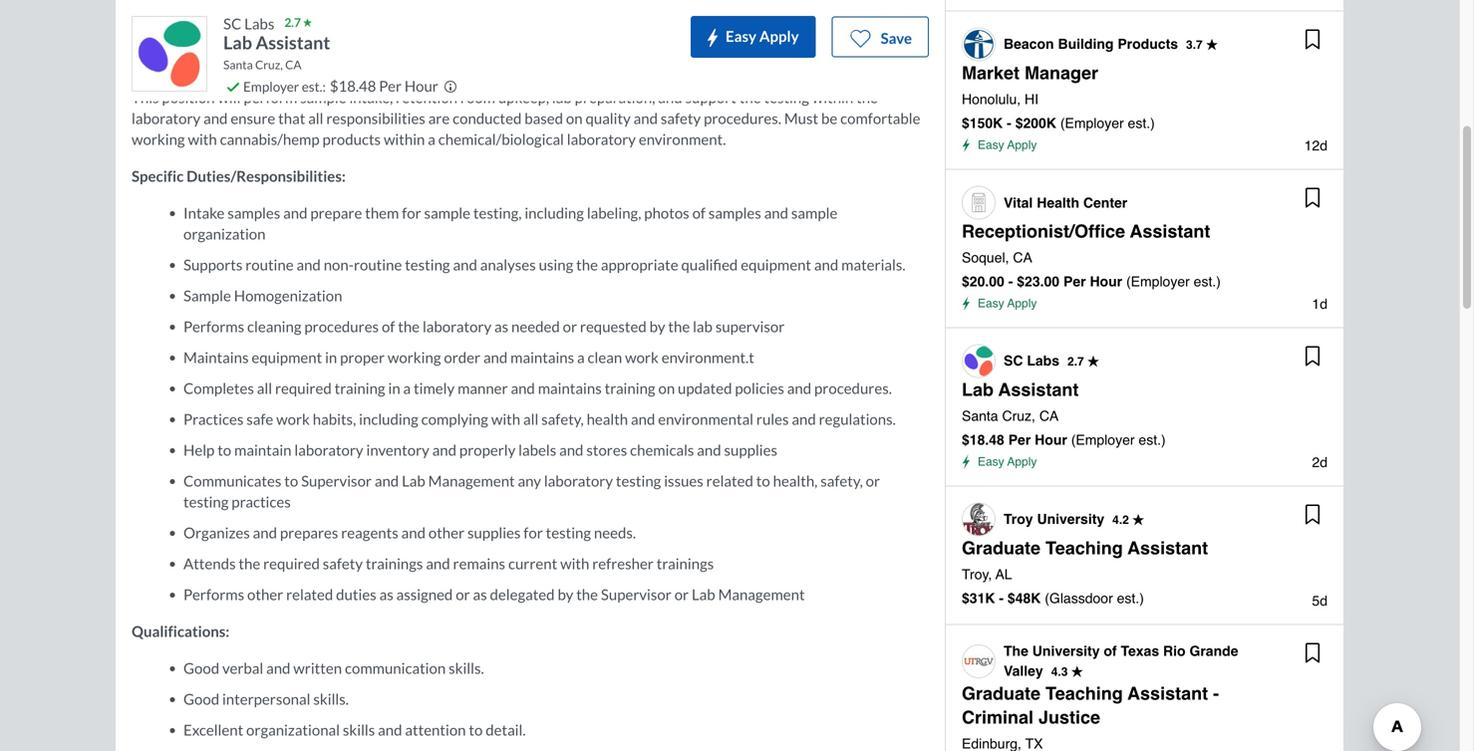 Task type: vqa. For each thing, say whether or not it's contained in the screenshot.
Troy
yes



Task type: describe. For each thing, give the bounding box(es) containing it.
1 vertical spatial within
[[812, 88, 853, 106]]

rio
[[1163, 643, 1186, 659]]

1 vertical spatial management
[[718, 585, 805, 603]]

soquel,
[[962, 250, 1009, 266]]

market
[[962, 63, 1020, 83]]

1 horizontal spatial on
[[658, 379, 675, 397]]

routine up preparation, at the left
[[578, 67, 626, 85]]

2 vertical spatial within
[[384, 130, 425, 148]]

testing up organizes
[[183, 493, 229, 511]]

routine down them
[[354, 255, 402, 273]]

santa inside the sc labs 2.7 ★ lab assistant santa cruz, ca
[[223, 57, 253, 72]]

health,
[[773, 472, 818, 490]]

5d
[[1312, 593, 1328, 609]]

2d
[[1312, 455, 1328, 470]]

any
[[518, 472, 541, 490]]

est.) inside market manager honolulu, hi $150k - $200k (employer est.)
[[1128, 115, 1155, 131]]

employer
[[243, 78, 299, 95]]

testing left needs.
[[546, 524, 591, 542]]

non- inside 'the laboratory assistant will assist and support the routine and non-routine day to day operations within the laboratory. this position will perform sample intake, retention room upkeep, lab preparation, and support the testing within the laboratory and ensure that all responsibilities are conducted based on quality and safety procedures. must be comfortable working with cannabis/hemp products within a chemical/biological laboratory environment.'
[[548, 67, 578, 85]]

preparation,
[[575, 88, 655, 106]]

a inside 'the laboratory assistant will assist and support the routine and non-routine day to day operations within the laboratory. this position will perform sample intake, retention room upkeep, lab preparation, and support the testing within the laboratory and ensure that all responsibilities are conducted based on quality and safety procedures. must be comfortable working with cannabis/hemp products within a chemical/biological laboratory environment.'
[[428, 130, 435, 148]]

and down position
[[203, 109, 228, 127]]

and right "reagents"
[[401, 524, 426, 542]]

honolulu,
[[962, 91, 1021, 107]]

organizes
[[183, 524, 250, 542]]

easy for lab
[[978, 455, 1004, 469]]

conducted
[[453, 109, 522, 127]]

proper
[[340, 348, 385, 366]]

the up be
[[816, 67, 837, 85]]

communicates to supervisor and lab management any laboratory testing issues related to health, safety, or testing practices
[[183, 472, 880, 511]]

1 vertical spatial related
[[286, 585, 333, 603]]

on inside 'the laboratory assistant will assist and support the routine and non-routine day to day operations within the laboratory. this position will perform sample intake, retention room upkeep, lab preparation, and support the testing within the laboratory and ensure that all responsibilities are conducted based on quality and safety procedures. must be comfortable working with cannabis/hemp products within a chemical/biological laboratory environment.'
[[566, 109, 583, 127]]

testing left analyses at top left
[[405, 255, 450, 273]]

easy apply for market
[[978, 138, 1037, 152]]

0 vertical spatial hour
[[405, 77, 438, 95]]

easy apply for lab
[[978, 455, 1037, 469]]

laboratory down habits,
[[294, 441, 363, 459]]

performs for performs cleaning procedures of the laboratory as needed or requested by the lab supervisor
[[183, 317, 244, 335]]

0 horizontal spatial non-
[[324, 255, 354, 273]]

assistant inside the sc labs 2.7 ★ lab assistant santa cruz, ca
[[256, 31, 330, 53]]

environment.t
[[662, 348, 754, 366]]

2.7 for sc labs 2.7 ★ lab assistant santa cruz, ca
[[284, 15, 301, 29]]

4.3
[[1051, 665, 1068, 679]]

1 vertical spatial equipment
[[252, 348, 322, 366]]

★ for sc labs 2.7 ★
[[1087, 355, 1099, 369]]

1 vertical spatial will
[[218, 88, 241, 106]]

to inside 'the laboratory assistant will assist and support the routine and non-routine day to day operations within the laboratory. this position will perform sample intake, retention room upkeep, lab preparation, and support the testing within the laboratory and ensure that all responsibilities are conducted based on quality and safety procedures. must be comfortable working with cannabis/hemp products within a chemical/biological laboratory environment.'
[[655, 67, 669, 85]]

vital
[[1004, 195, 1033, 211]]

hi
[[1025, 91, 1039, 107]]

est.) inside graduate teaching assistant troy, al $31k - $48k (glassdoor est.)
[[1117, 591, 1144, 607]]

sample homogenization
[[183, 286, 342, 304]]

and down the environmental
[[697, 441, 721, 459]]

good for good verbal and written communication skills.
[[183, 659, 219, 677]]

0 horizontal spatial of
[[382, 317, 395, 335]]

completes all required training in a timely manner and maintains training on updated policies and procedures.
[[183, 379, 892, 397]]

graduate for criminal
[[962, 684, 1041, 704]]

- inside receptionist/office assistant soquel, ca $20.00 - $23.00 per hour (employer est.)
[[1008, 274, 1013, 290]]

materials.
[[841, 255, 906, 273]]

graduate teaching assistant - criminal justice link
[[962, 684, 1219, 728]]

to right the help
[[217, 441, 231, 459]]

the right attends
[[239, 554, 260, 572]]

supervisor inside communicates to supervisor and lab management any laboratory testing issues related to health, safety, or testing practices
[[301, 472, 372, 490]]

(glassdoor
[[1045, 591, 1113, 607]]

safety, inside communicates to supervisor and lab management any laboratory testing issues related to health, safety, or testing practices
[[821, 472, 863, 490]]

maintain
[[234, 441, 292, 459]]

1 horizontal spatial procedures.
[[814, 379, 892, 397]]

1 vertical spatial by
[[558, 585, 573, 603]]

0 horizontal spatial in
[[325, 348, 337, 366]]

clean
[[588, 348, 622, 366]]

2 horizontal spatial as
[[494, 317, 508, 335]]

attention
[[405, 721, 466, 739]]

★ for sc labs 2.7 ★ lab assistant santa cruz, ca
[[303, 17, 312, 28]]

to left the health,
[[756, 472, 770, 490]]

labs for sc labs 2.7 ★ lab assistant santa cruz, ca
[[244, 14, 274, 32]]

1 horizontal spatial lab
[[693, 317, 713, 335]]

stores
[[586, 441, 627, 459]]

0 horizontal spatial other
[[247, 585, 283, 603]]

prepare
[[310, 204, 362, 222]]

responsibilities
[[326, 109, 425, 127]]

1 horizontal spatial as
[[473, 585, 487, 603]]

duties
[[336, 585, 376, 603]]

easy apply inside button
[[726, 27, 799, 45]]

★ inside beacon building products 3.7 ★
[[1206, 38, 1218, 52]]

that
[[278, 109, 305, 127]]

$18.48 inside lab assistant santa cruz, ca $18.48 per hour (employer est.)
[[962, 432, 1005, 448]]

and up homogenization
[[297, 255, 321, 273]]

teaching for al
[[1046, 538, 1123, 559]]

assigned
[[396, 585, 453, 603]]

0 vertical spatial supplies
[[724, 441, 777, 459]]

the for the university of texas rio grande valley
[[1004, 643, 1029, 659]]

help
[[183, 441, 215, 459]]

testing down chemicals
[[616, 472, 661, 490]]

market manager link
[[962, 63, 1098, 83]]

0 vertical spatial sc labs logo image
[[135, 19, 204, 89]]

easy for receptionist/office
[[978, 297, 1004, 310]]

0 vertical spatial within
[[771, 67, 813, 85]]

apply inside button
[[759, 27, 799, 45]]

1 vertical spatial maintains
[[538, 379, 602, 397]]

★ right 4.3
[[1071, 665, 1083, 679]]

and right health
[[631, 410, 655, 428]]

and up the interpersonal
[[266, 659, 290, 677]]

1 vertical spatial skills.
[[313, 690, 349, 708]]

prepares
[[280, 524, 338, 542]]

good for good interpersonal skills.
[[183, 690, 219, 708]]

0 horizontal spatial a
[[403, 379, 411, 397]]

the university of texas rio grande valley logo image
[[963, 646, 995, 678]]

center
[[1083, 195, 1128, 211]]

written
[[293, 659, 342, 677]]

assist
[[324, 67, 361, 85]]

practices
[[232, 493, 291, 511]]

position
[[132, 30, 187, 48]]

$31k
[[962, 591, 995, 607]]

detail.
[[486, 721, 526, 739]]

supervisor
[[715, 317, 785, 335]]

0 horizontal spatial work
[[276, 410, 310, 428]]

and left analyses at top left
[[453, 255, 477, 273]]

all inside 'the laboratory assistant will assist and support the routine and non-routine day to day operations within the laboratory. this position will perform sample intake, retention room upkeep, lab preparation, and support the testing within the laboratory and ensure that all responsibilities are conducted based on quality and safety procedures. must be comfortable working with cannabis/hemp products within a chemical/biological laboratory environment.'
[[308, 109, 323, 127]]

0 vertical spatial per
[[379, 77, 402, 95]]

ca inside the sc labs 2.7 ★ lab assistant santa cruz, ca
[[285, 57, 302, 72]]

laboratory.
[[840, 67, 915, 85]]

required for all
[[275, 379, 332, 397]]

manner
[[458, 379, 508, 397]]

2 horizontal spatial a
[[577, 348, 585, 366]]

cruz, inside the sc labs 2.7 ★ lab assistant santa cruz, ca
[[255, 57, 283, 72]]

safe
[[246, 410, 273, 428]]

beacon building products 3.7 ★
[[1004, 36, 1218, 52]]

graduate teaching assistant link
[[962, 538, 1208, 559]]

$48k
[[1008, 591, 1041, 607]]

0 horizontal spatial all
[[257, 379, 272, 397]]

3.7
[[1186, 38, 1203, 52]]

for inside intake samples and prepare them for sample testing, including labeling, photos of samples and sample organization
[[402, 204, 421, 222]]

easy inside button
[[726, 27, 757, 45]]

and down must
[[764, 204, 788, 222]]

0 vertical spatial maintains
[[510, 348, 574, 366]]

justice
[[1039, 708, 1100, 728]]

related inside communicates to supervisor and lab management any laboratory testing issues related to health, safety, or testing practices
[[706, 472, 753, 490]]

sc for sc labs 2.7 ★ lab assistant santa cruz, ca
[[223, 14, 241, 32]]

chemicals
[[630, 441, 694, 459]]

1 vertical spatial for
[[524, 524, 543, 542]]

excellent
[[183, 721, 243, 739]]

laboratory inside communicates to supervisor and lab management any laboratory testing issues related to health, safety, or testing practices
[[544, 472, 613, 490]]

and right rules
[[792, 410, 816, 428]]

and right policies
[[787, 379, 811, 397]]

per inside receptionist/office assistant soquel, ca $20.00 - $23.00 per hour (employer est.)
[[1063, 274, 1086, 290]]

and down performs cleaning procedures of the laboratory as needed or requested by the lab supervisor
[[483, 348, 508, 366]]

of inside "the university of texas rio grande valley"
[[1104, 643, 1117, 659]]

1 horizontal spatial will
[[299, 67, 321, 85]]

photos
[[644, 204, 689, 222]]

save
[[881, 29, 912, 47]]

lab assistant santa cruz, ca $18.48 per hour (employer est.)
[[962, 380, 1166, 448]]

receptionist/office assistant link
[[962, 221, 1210, 242]]

1 day from the left
[[629, 67, 652, 85]]

1 horizontal spatial work
[[625, 348, 659, 366]]

this
[[132, 88, 159, 106]]

:
[[322, 78, 326, 95]]

the for the laboratory assistant will assist and support the routine and non-routine day to day operations within the laboratory. this position will perform sample intake, retention room upkeep, lab preparation, and support the testing within the laboratory and ensure that all responsibilities are conducted based on quality and safety procedures. must be comfortable working with cannabis/hemp products within a chemical/biological laboratory environment.
[[132, 67, 157, 85]]

help to maintain laboratory inventory and properly labels and stores chemicals and supplies
[[183, 441, 777, 459]]

to left detail.
[[469, 721, 483, 739]]

0 vertical spatial safety,
[[541, 410, 584, 428]]

the down refresher
[[576, 585, 598, 603]]

labels
[[518, 441, 556, 459]]

management inside communicates to supervisor and lab management any laboratory testing issues related to health, safety, or testing practices
[[428, 472, 515, 490]]

communicates
[[183, 472, 281, 490]]

hour inside lab assistant santa cruz, ca $18.48 per hour (employer est.)
[[1035, 432, 1067, 448]]

apply for lab
[[1007, 455, 1037, 469]]

and left prepare
[[283, 204, 307, 222]]

assistant inside 'the laboratory assistant will assist and support the routine and non-routine day to day operations within the laboratory. this position will perform sample intake, retention room upkeep, lab preparation, and support the testing within the laboratory and ensure that all responsibilities are conducted based on quality and safety procedures. must be comfortable working with cannabis/hemp products within a chemical/biological laboratory environment.'
[[235, 67, 296, 85]]

routine up room
[[470, 67, 518, 85]]

assistant inside graduate teaching assistant - criminal justice
[[1128, 684, 1208, 704]]

$150k
[[962, 115, 1003, 131]]

lab inside lab assistant santa cruz, ca $18.48 per hour (employer est.)
[[962, 380, 994, 400]]

sample inside 'the laboratory assistant will assist and support the routine and non-routine day to day operations within the laboratory. this position will perform sample intake, retention room upkeep, lab preparation, and support the testing within the laboratory and ensure that all responsibilities are conducted based on quality and safety procedures. must be comfortable working with cannabis/hemp products within a chemical/biological laboratory environment.'
[[300, 88, 346, 106]]

0 horizontal spatial safety
[[323, 554, 363, 572]]

sample
[[183, 286, 231, 304]]

the laboratory assistant will assist and support the routine and non-routine day to day operations within the laboratory. this position will perform sample intake, retention room upkeep, lab preparation, and support the testing within the laboratory and ensure that all responsibilities are conducted based on quality and safety procedures. must be comfortable working with cannabis/hemp products within a chemical/biological laboratory environment.
[[132, 67, 920, 148]]

remains
[[453, 554, 505, 572]]

1 vertical spatial including
[[359, 410, 418, 428]]

attends
[[183, 554, 236, 572]]

(employer inside market manager honolulu, hi $150k - $200k (employer est.)
[[1060, 115, 1124, 131]]

to up practices
[[284, 472, 298, 490]]

quality
[[586, 109, 631, 127]]

0 horizontal spatial as
[[379, 585, 393, 603]]

labeling,
[[587, 204, 641, 222]]

laboratory
[[159, 67, 232, 85]]

criminal
[[962, 708, 1034, 728]]

0 horizontal spatial supplies
[[467, 524, 521, 542]]

- inside graduate teaching assistant troy, al $31k - $48k (glassdoor est.)
[[999, 591, 1004, 607]]

1 horizontal spatial sample
[[424, 204, 470, 222]]

(employer inside receptionist/office assistant soquel, ca $20.00 - $23.00 per hour (employer est.)
[[1126, 274, 1190, 290]]

the up room
[[445, 67, 467, 85]]

current
[[508, 554, 557, 572]]

1 samples from the left
[[228, 204, 280, 222]]

working inside 'the laboratory assistant will assist and support the routine and non-routine day to day operations within the laboratory. this position will perform sample intake, retention room upkeep, lab preparation, and support the testing within the laboratory and ensure that all responsibilities are conducted based on quality and safety procedures. must be comfortable working with cannabis/hemp products within a chemical/biological laboratory environment.'
[[132, 130, 185, 148]]

and up upkeep,
[[521, 67, 545, 85]]

position
[[162, 88, 215, 106]]

reagents
[[341, 524, 398, 542]]

practices safe work habits, including complying with all safety, health and environmental rules and regulations.
[[183, 410, 896, 428]]

needs.
[[594, 524, 636, 542]]

0 vertical spatial other
[[428, 524, 465, 542]]

cleaning
[[247, 317, 302, 335]]

duties/responsibilities:
[[187, 167, 346, 185]]



Task type: locate. For each thing, give the bounding box(es) containing it.
other up attends the required safety trainings and remains current with refresher trainings at bottom left
[[428, 524, 465, 542]]

teaching down 4.3 ★
[[1046, 684, 1123, 704]]

or inside communicates to supervisor and lab management any laboratory testing issues related to health, safety, or testing practices
[[866, 472, 880, 490]]

labs
[[244, 14, 274, 32], [1027, 353, 1060, 369]]

(employer right $200k
[[1060, 115, 1124, 131]]

beacon building products logo image
[[963, 28, 995, 60]]

within down responsibilities
[[384, 130, 425, 148]]

teaching for criminal
[[1046, 684, 1123, 704]]

samples
[[228, 204, 280, 222], [709, 204, 761, 222]]

easy apply down $150k
[[978, 138, 1037, 152]]

2 horizontal spatial per
[[1063, 274, 1086, 290]]

0 horizontal spatial for
[[402, 204, 421, 222]]

operations
[[698, 67, 768, 85]]

laboratory up order
[[423, 317, 492, 335]]

teaching inside graduate teaching assistant troy, al $31k - $48k (glassdoor est.)
[[1046, 538, 1123, 559]]

ca inside receptionist/office assistant soquel, ca $20.00 - $23.00 per hour (employer est.)
[[1013, 250, 1032, 266]]

work right the clean
[[625, 348, 659, 366]]

in
[[325, 348, 337, 366], [388, 379, 400, 397]]

organization
[[183, 225, 266, 243]]

needed
[[511, 317, 560, 335]]

★ right '4.2'
[[1132, 513, 1144, 527]]

employer est. :
[[243, 78, 326, 95]]

2 vertical spatial ca
[[1039, 408, 1059, 424]]

skills
[[343, 721, 375, 739]]

day left operations
[[672, 67, 695, 85]]

samples up organization
[[228, 204, 280, 222]]

1 horizontal spatial skills.
[[449, 659, 484, 677]]

verbal
[[222, 659, 263, 677]]

required for the
[[263, 554, 320, 572]]

easy apply button
[[691, 16, 816, 58]]

and down "complying" at the left
[[432, 441, 457, 459]]

1 horizontal spatial support
[[685, 88, 736, 106]]

(employer up '4.2'
[[1071, 432, 1135, 448]]

the down operations
[[739, 88, 761, 106]]

assistant inside receptionist/office assistant soquel, ca $20.00 - $23.00 per hour (employer est.)
[[1130, 221, 1210, 242]]

easy apply up operations
[[726, 27, 799, 45]]

0 horizontal spatial support
[[391, 67, 442, 85]]

sc
[[223, 14, 241, 32], [1004, 353, 1023, 369]]

1 trainings from the left
[[366, 554, 423, 572]]

1 vertical spatial all
[[257, 379, 272, 397]]

graduate for al
[[962, 538, 1041, 559]]

1 vertical spatial safety,
[[821, 472, 863, 490]]

lab inside 'the laboratory assistant will assist and support the routine and non-routine day to day operations within the laboratory. this position will perform sample intake, retention room upkeep, lab preparation, and support the testing within the laboratory and ensure that all responsibilities are conducted based on quality and safety procedures. must be comfortable working with cannabis/hemp products within a chemical/biological laboratory environment.'
[[552, 88, 572, 106]]

summary
[[189, 30, 253, 48]]

and up assigned
[[426, 554, 450, 572]]

labs for sc labs 2.7 ★
[[1027, 353, 1060, 369]]

them
[[365, 204, 399, 222]]

★ inside sc labs 2.7 ★
[[1087, 355, 1099, 369]]

regulations.
[[819, 410, 896, 428]]

order
[[444, 348, 480, 366]]

building
[[1058, 36, 1114, 52]]

related right issues
[[706, 472, 753, 490]]

1 vertical spatial $18.48
[[962, 432, 1005, 448]]

working up timely
[[388, 348, 441, 366]]

and inside communicates to supervisor and lab management any laboratory testing issues related to health, safety, or testing practices
[[375, 472, 399, 490]]

support up retention
[[391, 67, 442, 85]]

and right skills
[[378, 721, 402, 739]]

related
[[706, 472, 753, 490], [286, 585, 333, 603]]

- inside graduate teaching assistant - criminal justice
[[1213, 684, 1219, 704]]

easy for market
[[978, 138, 1004, 152]]

safety inside 'the laboratory assistant will assist and support the routine and non-routine day to day operations within the laboratory. this position will perform sample intake, retention room upkeep, lab preparation, and support the testing within the laboratory and ensure that all responsibilities are conducted based on quality and safety procedures. must be comfortable working with cannabis/hemp products within a chemical/biological laboratory environment.'
[[661, 109, 701, 127]]

and up intake, at the top left of the page
[[364, 67, 388, 85]]

procedures
[[304, 317, 379, 335]]

- inside market manager honolulu, hi $150k - $200k (employer est.)
[[1007, 115, 1012, 131]]

and up practices safe work habits, including complying with all safety, health and environmental rules and regulations.
[[511, 379, 535, 397]]

2.7 for sc labs 2.7 ★
[[1068, 355, 1084, 369]]

graduate inside graduate teaching assistant troy, al $31k - $48k (glassdoor est.)
[[962, 538, 1041, 559]]

habits,
[[313, 410, 356, 428]]

by
[[650, 317, 665, 335], [558, 585, 573, 603]]

0 horizontal spatial equipment
[[252, 348, 322, 366]]

receptionist/office assistant soquel, ca $20.00 - $23.00 per hour (employer est.)
[[962, 221, 1221, 290]]

safety up "duties"
[[323, 554, 363, 572]]

a down are in the top left of the page
[[428, 130, 435, 148]]

apply for receptionist/office
[[1007, 297, 1037, 310]]

2 graduate from the top
[[962, 684, 1041, 704]]

cruz, inside lab assistant santa cruz, ca $18.48 per hour (employer est.)
[[1002, 408, 1036, 424]]

valley
[[1004, 663, 1043, 679]]

products
[[322, 130, 381, 148]]

testing inside 'the laboratory assistant will assist and support the routine and non-routine day to day operations within the laboratory. this position will perform sample intake, retention room upkeep, lab preparation, and support the testing within the laboratory and ensure that all responsibilities are conducted based on quality and safety procedures. must be comfortable working with cannabis/hemp products within a chemical/biological laboratory environment.'
[[764, 88, 809, 106]]

excellent organizational skills and attention to detail.
[[183, 721, 526, 739]]

supplies up remains
[[467, 524, 521, 542]]

1 vertical spatial graduate
[[962, 684, 1041, 704]]

1 training from the left
[[335, 379, 385, 397]]

training down "proper"
[[335, 379, 385, 397]]

0 vertical spatial teaching
[[1046, 538, 1123, 559]]

lab inside communicates to supervisor and lab management any laboratory testing issues related to health, safety, or testing practices
[[402, 472, 425, 490]]

$18.48 down lab assistant link
[[962, 432, 1005, 448]]

2 samples from the left
[[709, 204, 761, 222]]

assistant inside lab assistant santa cruz, ca $18.48 per hour (employer est.)
[[998, 380, 1079, 400]]

university for troy
[[1037, 511, 1105, 527]]

1 horizontal spatial cruz,
[[1002, 408, 1036, 424]]

hour inside receptionist/office assistant soquel, ca $20.00 - $23.00 per hour (employer est.)
[[1090, 274, 1122, 290]]

troy university logo image
[[963, 504, 995, 536]]

ca inside lab assistant santa cruz, ca $18.48 per hour (employer est.)
[[1039, 408, 1059, 424]]

0 horizontal spatial $18.48
[[330, 77, 376, 95]]

bolt image
[[708, 29, 718, 47]]

training up health
[[605, 379, 655, 397]]

0 horizontal spatial safety,
[[541, 410, 584, 428]]

0 vertical spatial in
[[325, 348, 337, 366]]

university for the
[[1032, 643, 1100, 659]]

easy apply up the troy
[[978, 455, 1037, 469]]

0 vertical spatial 2.7
[[284, 15, 301, 29]]

per down lab assistant link
[[1008, 432, 1031, 448]]

1 horizontal spatial per
[[1008, 432, 1031, 448]]

cannabis/hemp
[[220, 130, 320, 148]]

and up environment.
[[658, 88, 682, 106]]

est.) inside receptionist/office assistant soquel, ca $20.00 - $23.00 per hour (employer est.)
[[1194, 274, 1221, 290]]

the inside 'the laboratory assistant will assist and support the routine and non-routine day to day operations within the laboratory. this position will perform sample intake, retention room upkeep, lab preparation, and support the testing within the laboratory and ensure that all responsibilities are conducted based on quality and safety procedures. must be comfortable working with cannabis/hemp products within a chemical/biological laboratory environment.'
[[132, 67, 157, 85]]

0 vertical spatial all
[[308, 109, 323, 127]]

related left "duties"
[[286, 585, 333, 603]]

1 horizontal spatial with
[[491, 410, 520, 428]]

per right $23.00 at right top
[[1063, 274, 1086, 290]]

to up preparation, at the left
[[655, 67, 669, 85]]

teaching inside graduate teaching assistant - criminal justice
[[1046, 684, 1123, 704]]

0 vertical spatial management
[[428, 472, 515, 490]]

2 training from the left
[[605, 379, 655, 397]]

laboratory down quality
[[567, 130, 636, 148]]

performs for performs other related duties as assigned or as delegated by the supervisor or lab management
[[183, 585, 244, 603]]

and left materials.
[[814, 255, 839, 273]]

0 vertical spatial supervisor
[[301, 472, 372, 490]]

0 horizontal spatial trainings
[[366, 554, 423, 572]]

est.) inside lab assistant santa cruz, ca $18.48 per hour (employer est.)
[[1139, 432, 1166, 448]]

0 vertical spatial by
[[650, 317, 665, 335]]

easy down $20.00
[[978, 297, 1004, 310]]

ca down lab assistant link
[[1039, 408, 1059, 424]]

ensure
[[231, 109, 275, 127]]

by right the requested on the top
[[650, 317, 665, 335]]

good interpersonal skills.
[[183, 690, 349, 708]]

0 vertical spatial for
[[402, 204, 421, 222]]

for right them
[[402, 204, 421, 222]]

will
[[299, 67, 321, 85], [218, 88, 241, 106]]

with up properly
[[491, 410, 520, 428]]

1 vertical spatial required
[[263, 554, 320, 572]]

maintains
[[183, 348, 249, 366]]

per inside lab assistant santa cruz, ca $18.48 per hour (employer est.)
[[1008, 432, 1031, 448]]

be
[[821, 109, 837, 127]]

1 horizontal spatial $18.48
[[962, 432, 1005, 448]]

graduate inside graduate teaching assistant - criminal justice
[[962, 684, 1041, 704]]

the
[[445, 67, 467, 85], [816, 67, 837, 85], [739, 88, 761, 106], [856, 88, 878, 106], [576, 255, 598, 273], [398, 317, 420, 335], [668, 317, 690, 335], [239, 554, 260, 572], [576, 585, 598, 603]]

1 vertical spatial sc labs logo image
[[963, 345, 995, 377]]

1 vertical spatial the
[[1004, 643, 1029, 659]]

1 horizontal spatial 2.7
[[1068, 355, 1084, 369]]

★ right the 3.7
[[1206, 38, 1218, 52]]

0 vertical spatial related
[[706, 472, 753, 490]]

1d
[[1312, 296, 1328, 312]]

1 horizontal spatial santa
[[962, 408, 998, 424]]

labs up lab assistant link
[[1027, 353, 1060, 369]]

1 graduate from the top
[[962, 538, 1041, 559]]

1 horizontal spatial all
[[308, 109, 323, 127]]

2.7 inside sc labs 2.7 ★
[[1068, 355, 1084, 369]]

skills.
[[449, 659, 484, 677], [313, 690, 349, 708]]

1 vertical spatial university
[[1032, 643, 1100, 659]]

0 horizontal spatial supervisor
[[301, 472, 372, 490]]

0 vertical spatial performs
[[183, 317, 244, 335]]

2 day from the left
[[672, 67, 695, 85]]

0 horizontal spatial training
[[335, 379, 385, 397]]

2 good from the top
[[183, 690, 219, 708]]

1 horizontal spatial working
[[388, 348, 441, 366]]

laboratory down this
[[132, 109, 201, 127]]

properly
[[459, 441, 516, 459]]

1 horizontal spatial supervisor
[[601, 585, 672, 603]]

1 vertical spatial of
[[382, 317, 395, 335]]

0 vertical spatial required
[[275, 379, 332, 397]]

2 horizontal spatial with
[[560, 554, 589, 572]]

the right "using"
[[576, 255, 598, 273]]

sample down must
[[791, 204, 838, 222]]

including up "using"
[[525, 204, 584, 222]]

0 vertical spatial labs
[[244, 14, 274, 32]]

in left timely
[[388, 379, 400, 397]]

issues
[[664, 472, 703, 490]]

4.3 ★
[[1051, 665, 1083, 679]]

graduate up criminal
[[962, 684, 1041, 704]]

2 trainings from the left
[[657, 554, 714, 572]]

per
[[379, 77, 402, 95], [1063, 274, 1086, 290], [1008, 432, 1031, 448]]

1 horizontal spatial safety
[[661, 109, 701, 127]]

policies
[[735, 379, 784, 397]]

0 vertical spatial ca
[[285, 57, 302, 72]]

hour down lab assistant link
[[1035, 432, 1067, 448]]

the up this
[[132, 67, 157, 85]]

2.7 up the employer est. :
[[284, 15, 301, 29]]

lab inside the sc labs 2.7 ★ lab assistant santa cruz, ca
[[223, 31, 252, 53]]

and right labels at left bottom
[[559, 441, 584, 459]]

the
[[132, 67, 157, 85], [1004, 643, 1029, 659]]

on left updated
[[658, 379, 675, 397]]

must
[[784, 109, 818, 127]]

equipment
[[741, 255, 811, 273], [252, 348, 322, 366]]

1 horizontal spatial including
[[525, 204, 584, 222]]

other down prepares
[[247, 585, 283, 603]]

1 vertical spatial good
[[183, 690, 219, 708]]

teaching down troy university 4.2 ★
[[1046, 538, 1123, 559]]

2 performs from the top
[[183, 585, 244, 603]]

supervisor up prepares
[[301, 472, 372, 490]]

on
[[566, 109, 583, 127], [658, 379, 675, 397]]

1 horizontal spatial sc labs logo image
[[963, 345, 995, 377]]

trainings right refresher
[[657, 554, 714, 572]]

the down laboratory.
[[856, 88, 878, 106]]

1 horizontal spatial related
[[706, 472, 753, 490]]

including inside intake samples and prepare them for sample testing, including labeling, photos of samples and sample organization
[[525, 204, 584, 222]]

cruz, down lab assistant link
[[1002, 408, 1036, 424]]

with inside 'the laboratory assistant will assist and support the routine and non-routine day to day operations within the laboratory. this position will perform sample intake, retention room upkeep, lab preparation, and support the testing within the laboratory and ensure that all responsibilities are conducted based on quality and safety procedures. must be comfortable working with cannabis/hemp products within a chemical/biological laboratory environment.'
[[188, 130, 217, 148]]

sample
[[300, 88, 346, 106], [424, 204, 470, 222], [791, 204, 838, 222]]

good up excellent
[[183, 690, 219, 708]]

1 horizontal spatial trainings
[[657, 554, 714, 572]]

updated
[[678, 379, 732, 397]]

0 vertical spatial non-
[[548, 67, 578, 85]]

qualifications:
[[132, 622, 230, 640]]

1 horizontal spatial in
[[388, 379, 400, 397]]

2.7 inside the sc labs 2.7 ★ lab assistant santa cruz, ca
[[284, 15, 301, 29]]

2 vertical spatial (employer
[[1071, 432, 1135, 448]]

specific
[[132, 167, 184, 185]]

using
[[539, 255, 573, 273]]

a
[[428, 130, 435, 148], [577, 348, 585, 366], [403, 379, 411, 397]]

★ for troy university 4.2 ★
[[1132, 513, 1144, 527]]

hour up are in the top left of the page
[[405, 77, 438, 95]]

of up "proper"
[[382, 317, 395, 335]]

sc inside the sc labs 2.7 ★ lab assistant santa cruz, ca
[[223, 14, 241, 32]]

requested
[[580, 317, 647, 335]]

as
[[494, 317, 508, 335], [379, 585, 393, 603], [473, 585, 487, 603]]

★ inside the sc labs 2.7 ★ lab assistant santa cruz, ca
[[303, 17, 312, 28]]

0 vertical spatial the
[[132, 67, 157, 85]]

procedures. up the regulations.
[[814, 379, 892, 397]]

save button
[[832, 17, 929, 57]]

0 vertical spatial a
[[428, 130, 435, 148]]

est.)
[[1128, 115, 1155, 131], [1194, 274, 1221, 290], [1139, 432, 1166, 448], [1117, 591, 1144, 607]]

hour
[[405, 77, 438, 95], [1090, 274, 1122, 290], [1035, 432, 1067, 448]]

lab
[[552, 88, 572, 106], [693, 317, 713, 335]]

2 horizontal spatial sample
[[791, 204, 838, 222]]

non- up upkeep,
[[548, 67, 578, 85]]

1 vertical spatial 2.7
[[1068, 355, 1084, 369]]

for
[[402, 204, 421, 222], [524, 524, 543, 542]]

lab
[[223, 31, 252, 53], [962, 380, 994, 400], [402, 472, 425, 490], [692, 585, 715, 603]]

of inside intake samples and prepare them for sample testing, including labeling, photos of samples and sample organization
[[692, 204, 706, 222]]

troy,
[[962, 567, 992, 583]]

maintains equipment in proper working order and maintains a clean work environment.t
[[183, 348, 754, 366]]

with right current
[[560, 554, 589, 572]]

skills. down good verbal and written communication skills.
[[313, 690, 349, 708]]

including
[[525, 204, 584, 222], [359, 410, 418, 428]]

1 horizontal spatial equipment
[[741, 255, 811, 273]]

support down operations
[[685, 88, 736, 106]]

manager
[[1025, 63, 1098, 83]]

the up timely
[[398, 317, 420, 335]]

with down position
[[188, 130, 217, 148]]

good verbal and written communication skills.
[[183, 659, 484, 677]]

1 vertical spatial support
[[685, 88, 736, 106]]

assistant inside graduate teaching assistant troy, al $31k - $48k (glassdoor est.)
[[1128, 538, 1208, 559]]

routine up the sample homogenization
[[245, 255, 294, 273]]

1 horizontal spatial hour
[[1035, 432, 1067, 448]]

by right delegated
[[558, 585, 573, 603]]

supervisor
[[301, 472, 372, 490], [601, 585, 672, 603]]

4.2
[[1113, 513, 1129, 527]]

2 horizontal spatial all
[[523, 410, 539, 428]]

rules
[[756, 410, 789, 428]]

1 vertical spatial a
[[577, 348, 585, 366]]

sc labs logo image
[[135, 19, 204, 89], [963, 345, 995, 377]]

supports routine and non-routine testing and analyses using the appropriate qualified equipment and materials.
[[183, 255, 906, 273]]

1 vertical spatial santa
[[962, 408, 998, 424]]

qualified
[[681, 255, 738, 273]]

of
[[692, 204, 706, 222], [382, 317, 395, 335], [1104, 643, 1117, 659]]

2 horizontal spatial hour
[[1090, 274, 1122, 290]]

$20.00
[[962, 274, 1005, 290]]

sc for sc labs 2.7 ★
[[1004, 353, 1023, 369]]

and
[[364, 67, 388, 85], [521, 67, 545, 85], [658, 88, 682, 106], [203, 109, 228, 127], [634, 109, 658, 127], [283, 204, 307, 222], [764, 204, 788, 222], [297, 255, 321, 273], [453, 255, 477, 273], [814, 255, 839, 273], [483, 348, 508, 366], [511, 379, 535, 397], [787, 379, 811, 397], [631, 410, 655, 428], [792, 410, 816, 428], [432, 441, 457, 459], [559, 441, 584, 459], [697, 441, 721, 459], [375, 472, 399, 490], [253, 524, 277, 542], [401, 524, 426, 542], [426, 554, 450, 572], [266, 659, 290, 677], [378, 721, 402, 739]]

0 vertical spatial of
[[692, 204, 706, 222]]

1 vertical spatial supplies
[[467, 524, 521, 542]]

maintains
[[510, 348, 574, 366], [538, 379, 602, 397]]

0 vertical spatial $18.48
[[330, 77, 376, 95]]

the up environment.t
[[668, 317, 690, 335]]

procedures.
[[704, 109, 781, 127], [814, 379, 892, 397]]

all right that
[[308, 109, 323, 127]]

easy up troy university logo
[[978, 455, 1004, 469]]

1 teaching from the top
[[1046, 538, 1123, 559]]

1 vertical spatial with
[[491, 410, 520, 428]]

1 vertical spatial safety
[[323, 554, 363, 572]]

supplies down rules
[[724, 441, 777, 459]]

and down practices
[[253, 524, 277, 542]]

1 vertical spatial hour
[[1090, 274, 1122, 290]]

completes
[[183, 379, 254, 397]]

apply for market
[[1007, 138, 1037, 152]]

and down preparation, at the left
[[634, 109, 658, 127]]

apply down $23.00 at right top
[[1007, 297, 1037, 310]]

per up responsibilities
[[379, 77, 402, 95]]

safety, down completes all required training in a timely manner and maintains training on updated policies and procedures.
[[541, 410, 584, 428]]

good
[[183, 659, 219, 677], [183, 690, 219, 708]]

0 horizontal spatial skills.
[[313, 690, 349, 708]]

2 teaching from the top
[[1046, 684, 1123, 704]]

1 performs from the top
[[183, 317, 244, 335]]

0 horizontal spatial management
[[428, 472, 515, 490]]

$200k
[[1015, 115, 1056, 131]]

procedures. inside 'the laboratory assistant will assist and support the routine and non-routine day to day operations within the laboratory. this position will perform sample intake, retention room upkeep, lab preparation, and support the testing within the laboratory and ensure that all responsibilities are conducted based on quality and safety procedures. must be comfortable working with cannabis/hemp products within a chemical/biological laboratory environment.'
[[704, 109, 781, 127]]

and down inventory on the left
[[375, 472, 399, 490]]

graduate teaching assistant troy, al $31k - $48k (glassdoor est.)
[[962, 538, 1208, 607]]

equipment down "cleaning"
[[252, 348, 322, 366]]

labs inside the sc labs 2.7 ★ lab assistant santa cruz, ca
[[244, 14, 274, 32]]

0 vertical spatial on
[[566, 109, 583, 127]]

analyses
[[480, 255, 536, 273]]

- left $200k
[[1007, 115, 1012, 131]]

1 good from the top
[[183, 659, 219, 677]]

★ inside troy university 4.2 ★
[[1132, 513, 1144, 527]]

the inside "the university of texas rio grande valley"
[[1004, 643, 1029, 659]]

easy apply for receptionist/office
[[978, 297, 1037, 310]]

retention
[[396, 88, 458, 106]]

1 vertical spatial sc
[[1004, 353, 1023, 369]]

routine
[[470, 67, 518, 85], [578, 67, 626, 85], [245, 255, 294, 273], [354, 255, 402, 273]]

university up 4.3 ★
[[1032, 643, 1100, 659]]

sc labs 2.7 ★ lab assistant santa cruz, ca
[[223, 14, 330, 72]]

(employer inside lab assistant santa cruz, ca $18.48 per hour (employer est.)
[[1071, 432, 1135, 448]]

1 vertical spatial labs
[[1027, 353, 1060, 369]]

all
[[308, 109, 323, 127], [257, 379, 272, 397], [523, 410, 539, 428]]

specific duties/responsibilities:
[[132, 167, 346, 185]]

0 horizontal spatial sc
[[223, 14, 241, 32]]

1 horizontal spatial safety,
[[821, 472, 863, 490]]

all up labels at left bottom
[[523, 410, 539, 428]]

2 vertical spatial hour
[[1035, 432, 1067, 448]]

1 vertical spatial working
[[388, 348, 441, 366]]

2 horizontal spatial ca
[[1039, 408, 1059, 424]]

0 horizontal spatial day
[[629, 67, 652, 85]]

1 horizontal spatial samples
[[709, 204, 761, 222]]

★ up est. at the top left of page
[[303, 17, 312, 28]]

(employer down receptionist/office assistant link
[[1126, 274, 1190, 290]]

safety,
[[541, 410, 584, 428], [821, 472, 863, 490]]

university inside "the university of texas rio grande valley"
[[1032, 643, 1100, 659]]

laboratory
[[132, 109, 201, 127], [567, 130, 636, 148], [423, 317, 492, 335], [294, 441, 363, 459], [544, 472, 613, 490]]

santa inside lab assistant santa cruz, ca $18.48 per hour (employer est.)
[[962, 408, 998, 424]]



